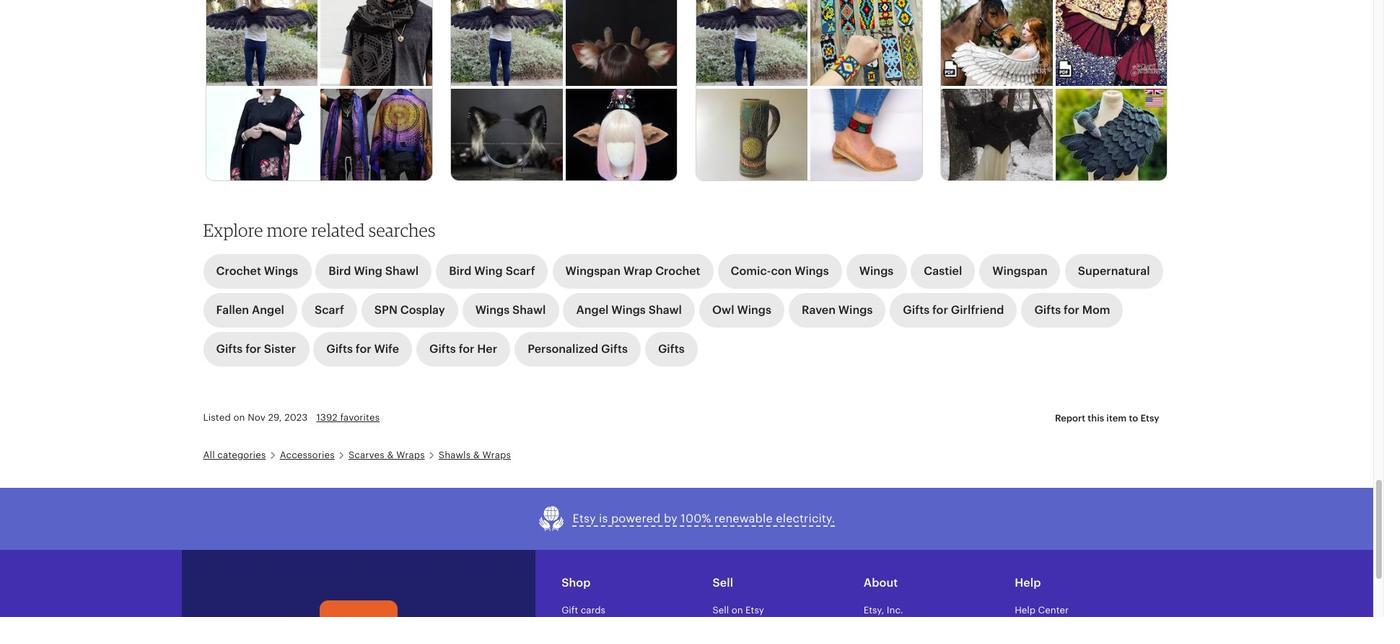 Task type: vqa. For each thing, say whether or not it's contained in the screenshot.
2nd Help from the bottom
yes



Task type: locate. For each thing, give the bounding box(es) containing it.
third eye chakra pashmina / turkish cotton shawl / sacred geometry clothing / festival + streetwear scarf image
[[321, 0, 432, 86]]

report
[[1056, 413, 1086, 424]]

0 horizontal spatial angel
[[252, 304, 284, 316]]

wings inside "crochet wings" link
[[264, 265, 298, 277]]

&
[[387, 450, 394, 461], [474, 450, 480, 461]]

angel inside "link"
[[577, 304, 609, 316]]

sell on etsy
[[713, 605, 764, 616]]

shawl for bird wing shawl
[[385, 265, 419, 277]]

1 horizontal spatial custom wingspan shawl image
[[451, 0, 563, 86]]

1392 favorites
[[317, 412, 380, 423]]

crochet
[[216, 265, 261, 277], [656, 265, 701, 277]]

wings up raven wings
[[860, 265, 894, 277]]

help for help center
[[1015, 605, 1036, 616]]

gifts for her link
[[417, 332, 511, 367]]

1 bird from the left
[[329, 265, 351, 277]]

angel
[[252, 304, 284, 316], [577, 304, 609, 316]]

to
[[1130, 413, 1139, 424]]

shop
[[562, 577, 591, 589]]

personalized gifts
[[528, 343, 628, 355]]

con
[[772, 265, 792, 277]]

gifts for gifts for her
[[430, 343, 456, 355]]

sell for sell
[[713, 577, 734, 589]]

bird inside bird wing scarf link
[[449, 265, 472, 277]]

2 vertical spatial etsy
[[746, 605, 764, 616]]

crochet wings link
[[203, 254, 311, 289]]

2 horizontal spatial etsy
[[1141, 413, 1160, 424]]

1 help from the top
[[1015, 577, 1042, 589]]

wing for scarf
[[475, 265, 503, 277]]

scarf up wings shawl
[[506, 265, 535, 277]]

2 custom wingspan shawl image from the left
[[451, 0, 563, 86]]

wing inside bird wing scarf link
[[475, 265, 503, 277]]

help left center
[[1015, 605, 1036, 616]]

wraps for shawls & wraps
[[483, 450, 511, 461]]

0 horizontal spatial shawl
[[385, 265, 419, 277]]

2 crochet from the left
[[656, 265, 701, 277]]

wingspan up girlfriend
[[993, 265, 1048, 277]]

for
[[933, 304, 949, 316], [1064, 304, 1080, 316], [246, 343, 261, 355], [356, 343, 372, 355], [459, 343, 475, 355]]

wraps
[[397, 450, 425, 461], [483, 450, 511, 461]]

for for mom
[[1064, 304, 1080, 316]]

2023
[[285, 412, 308, 423]]

2 sell from the top
[[713, 605, 730, 616]]

wingspan left the wrap
[[566, 265, 621, 277]]

0 vertical spatial etsy
[[1141, 413, 1160, 424]]

bird for bird wing scarf
[[449, 265, 472, 277]]

& for scarves
[[387, 450, 394, 461]]

custom wingspan shawl image for sun design travel mug pottery mug coffee cup hand-made microwave and dishwasher safe 14 oz image
[[697, 0, 808, 86]]

0 horizontal spatial &
[[387, 450, 394, 461]]

more
[[267, 219, 308, 241]]

bird inside bird wing shawl link
[[329, 265, 351, 277]]

castiel
[[925, 265, 963, 277]]

crochet wings
[[216, 265, 298, 277]]

3 custom wingspan shawl image from the left
[[697, 0, 808, 86]]

0 horizontal spatial on
[[234, 412, 245, 423]]

0 horizontal spatial wingspan
[[566, 265, 621, 277]]

crochet raven shawl wrap, pdf pattern only, crow feather scarf, amigurumi bird cowl image
[[1056, 89, 1168, 183]]

1 sell from the top
[[713, 577, 734, 589]]

1 wingspan from the left
[[566, 265, 621, 277]]

custom wingspan shawl image
[[206, 0, 318, 86], [451, 0, 563, 86], [697, 0, 808, 86]]

wings right the owl
[[738, 304, 772, 316]]

shawl up gifts link
[[649, 304, 682, 316]]

1 vertical spatial on
[[732, 605, 744, 616]]

help center
[[1015, 605, 1069, 616]]

spn
[[375, 304, 398, 316]]

supernatural
[[1079, 265, 1151, 277]]

castiel link
[[912, 254, 976, 289]]

etsy is powered by 100% renewable electricity.
[[573, 513, 836, 525]]

1 wing from the left
[[354, 265, 383, 277]]

help
[[1015, 577, 1042, 589], [1015, 605, 1036, 616]]

on for sell
[[732, 605, 744, 616]]

0 horizontal spatial wraps
[[397, 450, 425, 461]]

wings down bird wing scarf link
[[476, 304, 510, 316]]

1 horizontal spatial etsy
[[746, 605, 764, 616]]

2 wraps from the left
[[483, 450, 511, 461]]

crochet right the wrap
[[656, 265, 701, 277]]

etsy is powered by 100% renewable electricity. button
[[538, 505, 836, 533]]

wings
[[264, 265, 298, 277], [795, 265, 830, 277], [860, 265, 894, 277], [476, 304, 510, 316], [612, 304, 646, 316], [738, 304, 772, 316], [839, 304, 873, 316]]

gifts for wife link
[[314, 332, 412, 367]]

on for listed
[[234, 412, 245, 423]]

shawls
[[439, 450, 471, 461]]

wings inside angel wings shawl "link"
[[612, 304, 646, 316]]

wing
[[354, 265, 383, 277], [475, 265, 503, 277]]

& right shawls
[[474, 450, 480, 461]]

crochet up the "fallen"
[[216, 265, 261, 277]]

1 custom wingspan shawl image from the left
[[206, 0, 318, 86]]

2 help from the top
[[1015, 605, 1036, 616]]

for left the sister
[[246, 343, 261, 355]]

gifts
[[904, 304, 930, 316], [1035, 304, 1062, 316], [216, 343, 243, 355], [327, 343, 353, 355], [430, 343, 456, 355], [602, 343, 628, 355], [658, 343, 685, 355]]

shawl up spn cosplay on the left of page
[[385, 265, 419, 277]]

wingspan inside wingspan wrap crochet link
[[566, 265, 621, 277]]

this
[[1088, 413, 1105, 424]]

1 horizontal spatial angel
[[577, 304, 609, 316]]

angel right the "fallen"
[[252, 304, 284, 316]]

0 horizontal spatial custom wingspan shawl image
[[206, 0, 318, 86]]

explore more related searches
[[203, 219, 436, 241]]

accessories
[[280, 450, 335, 461]]

wraps right the scarves
[[397, 450, 425, 461]]

2 angel from the left
[[577, 304, 609, 316]]

feather wing crochet shawl pattern by crafty intentions digital pdf downloadable image
[[942, 0, 1053, 86]]

wings inside 'wings' 'link'
[[860, 265, 894, 277]]

1392
[[317, 412, 338, 423]]

scarf up gifts for wife
[[315, 304, 344, 316]]

wings right con
[[795, 265, 830, 277]]

gifts for her
[[430, 343, 498, 355]]

1 horizontal spatial wraps
[[483, 450, 511, 461]]

transcendence • sunset •  grokko collab • reversible festival shawl / scarf // festival pashmina / festival shawl image
[[321, 89, 432, 183]]

etsy
[[1141, 413, 1160, 424], [573, 513, 596, 525], [746, 605, 764, 616]]

1 crochet from the left
[[216, 265, 261, 277]]

personalized gifts link
[[515, 332, 641, 367]]

gifts for gifts for mom
[[1035, 304, 1062, 316]]

2 horizontal spatial custom wingspan shawl image
[[697, 0, 808, 86]]

wingspan wrap crochet link
[[553, 254, 714, 289]]

roseanklet, rose jewelry,rose ankle bracelet, flower anklet, ankle bracelet, beaded anklet,foot jewerly, handmade anklet,boho anklet image
[[811, 89, 923, 183]]

1 vertical spatial sell
[[713, 605, 730, 616]]

2 wingspan from the left
[[993, 265, 1048, 277]]

wingspan for wingspan
[[993, 265, 1048, 277]]

angel up personalized gifts
[[577, 304, 609, 316]]

supernatural link
[[1066, 254, 1164, 289]]

wings right raven
[[839, 304, 873, 316]]

help for help
[[1015, 577, 1042, 589]]

personalized
[[528, 343, 599, 355]]

for left girlfriend
[[933, 304, 949, 316]]

for left mom
[[1064, 304, 1080, 316]]

0 vertical spatial sell
[[713, 577, 734, 589]]

wings link
[[847, 254, 907, 289]]

gift cards link
[[562, 605, 606, 616]]

girlfriend
[[951, 304, 1005, 316]]

shawl inside "link"
[[649, 304, 682, 316]]

scarf link
[[302, 293, 357, 328]]

fallen angel
[[216, 304, 284, 316]]

29,
[[268, 412, 282, 423]]

2 bird from the left
[[449, 265, 472, 277]]

ark of tomorrow - cast iron sideroca lovely ox and sheep ears original imitation animalears cosplay lolita anime ears headband cartoon ears image
[[566, 89, 677, 183]]

gifts for girlfriend
[[904, 304, 1005, 316]]

1 horizontal spatial on
[[732, 605, 744, 616]]

shawls & wraps
[[439, 450, 511, 461]]

wing up spn
[[354, 265, 383, 277]]

0 vertical spatial help
[[1015, 577, 1042, 589]]

wraps right shawls
[[483, 450, 511, 461]]

1 vertical spatial scarf
[[315, 304, 344, 316]]

1 wraps from the left
[[397, 450, 425, 461]]

1 horizontal spatial crochet
[[656, 265, 701, 277]]

etsy, inc. link
[[864, 605, 904, 616]]

shawl up personalized
[[513, 304, 546, 316]]

1 horizontal spatial &
[[474, 450, 480, 461]]

searches
[[369, 219, 436, 241]]

1 & from the left
[[387, 450, 394, 461]]

1 horizontal spatial bird
[[449, 265, 472, 277]]

etsy inside button
[[573, 513, 596, 525]]

sell
[[713, 577, 734, 589], [713, 605, 730, 616]]

0 vertical spatial scarf
[[506, 265, 535, 277]]

0 horizontal spatial crochet
[[216, 265, 261, 277]]

help up help center
[[1015, 577, 1042, 589]]

wings down more
[[264, 265, 298, 277]]

bird wing shawl link
[[316, 254, 432, 289]]

raven wings
[[802, 304, 873, 316]]

wraps for scarves & wraps
[[397, 450, 425, 461]]

shawl
[[385, 265, 419, 277], [513, 304, 546, 316], [649, 304, 682, 316]]

1 horizontal spatial wingspan
[[993, 265, 1048, 277]]

comic-con wings
[[731, 265, 830, 277]]

0 horizontal spatial wing
[[354, 265, 383, 277]]

& for shawls
[[474, 450, 480, 461]]

wing up wings shawl
[[475, 265, 503, 277]]

wingspan inside wingspan "link"
[[993, 265, 1048, 277]]

0 horizontal spatial etsy
[[573, 513, 596, 525]]

wing inside bird wing shawl link
[[354, 265, 383, 277]]

wings inside comic-con wings link
[[795, 265, 830, 277]]

bird wing scarf
[[449, 265, 535, 277]]

0 vertical spatial on
[[234, 412, 245, 423]]

wings shawl
[[476, 304, 546, 316]]

gifts link
[[645, 332, 698, 367]]

2 & from the left
[[474, 450, 480, 461]]

1 horizontal spatial wing
[[475, 265, 503, 277]]

etsy, inc.
[[864, 605, 904, 616]]

0 horizontal spatial bird
[[329, 265, 351, 277]]

for for wife
[[356, 343, 372, 355]]

wings inside owl wings link
[[738, 304, 772, 316]]

2 wing from the left
[[475, 265, 503, 277]]

gifts for gifts link
[[658, 343, 685, 355]]

& right the scarves
[[387, 450, 394, 461]]

1 vertical spatial help
[[1015, 605, 1036, 616]]

etsy inside button
[[1141, 413, 1160, 424]]

gifts for mom
[[1035, 304, 1111, 316]]

for left wife
[[356, 343, 372, 355]]

wings down wingspan wrap crochet link
[[612, 304, 646, 316]]

for left her
[[459, 343, 475, 355]]

1 vertical spatial etsy
[[573, 513, 596, 525]]

3.5" luxury reindeer ears headband,realistic brown deer plush ear cosplay,christmas gifts,deer plush toy,animal ear,lolita christmas cosplay image
[[566, 0, 677, 86]]

2 horizontal spatial shawl
[[649, 304, 682, 316]]



Task type: describe. For each thing, give the bounding box(es) containing it.
cosplay
[[401, 304, 445, 316]]

1 horizontal spatial scarf
[[506, 265, 535, 277]]

bird wing shawl
[[329, 265, 419, 277]]

all categories link
[[203, 450, 266, 461]]

inc.
[[887, 605, 904, 616]]

gift
[[562, 605, 579, 616]]

favorites
[[340, 412, 380, 423]]

gifts for sister
[[216, 343, 296, 355]]

gifts for sister link
[[203, 332, 309, 367]]

shawl for angel wings shawl
[[649, 304, 682, 316]]

all
[[203, 450, 215, 461]]

about
[[864, 577, 898, 589]]

0 horizontal spatial scarf
[[315, 304, 344, 316]]

for for her
[[459, 343, 475, 355]]

scarves & wraps
[[349, 450, 425, 461]]

wings shawl link
[[463, 293, 559, 328]]

mom
[[1083, 304, 1111, 316]]

sister
[[264, 343, 296, 355]]

categories
[[218, 450, 266, 461]]

spn cosplay link
[[362, 293, 458, 328]]

wife
[[374, 343, 399, 355]]

realistic black cat ears and tail set cosplay,cat ears headband,cat tails,plush toy,kitten ears and tail cosplay,tail with butt plug image
[[451, 89, 563, 183]]

wingspan wrap crochet
[[566, 265, 701, 277]]

explore
[[203, 219, 263, 241]]

raven
[[802, 304, 836, 316]]

gift cards
[[562, 605, 606, 616]]

by
[[664, 513, 678, 525]]

her
[[478, 343, 498, 355]]

listed on nov 29, 2023
[[203, 412, 308, 423]]

powered
[[612, 513, 661, 525]]

for for sister
[[246, 343, 261, 355]]

pdf bat cape knitting pattern - instant download image
[[942, 89, 1053, 183]]

custom wingspan shawl image for realistic black cat ears and tail set cosplay,cat ears headband,cat tails,plush toy,kitten ears and tail cosplay,tail with butt plug "image"
[[451, 0, 563, 86]]

shawls & wraps link
[[439, 450, 511, 461]]

gifts for wife
[[327, 343, 399, 355]]

angel wings shawl
[[577, 304, 682, 316]]

wrap
[[624, 265, 653, 277]]

bird for bird wing shawl
[[329, 265, 351, 277]]

gifts for gifts for wife
[[327, 343, 353, 355]]

gifts for girlfriend link
[[891, 293, 1018, 328]]

1 angel from the left
[[252, 304, 284, 316]]

listed
[[203, 412, 231, 423]]

gifts for gifts for sister
[[216, 343, 243, 355]]

100%
[[681, 513, 712, 525]]

for for girlfriend
[[933, 304, 949, 316]]

report this item to etsy
[[1056, 413, 1160, 424]]

sell on etsy link
[[713, 605, 764, 616]]

renewable
[[715, 513, 773, 525]]

raven wings link
[[789, 293, 886, 328]]

center
[[1039, 605, 1069, 616]]

spn cosplay
[[375, 304, 445, 316]]

beaded huichol art bracelet - unique gifts- colorful mexican bracelet image
[[811, 0, 923, 86]]

nov
[[248, 412, 266, 423]]

sun design travel mug pottery mug coffee cup hand-made microwave and dishwasher safe 14 oz image
[[697, 89, 808, 183]]

all categories
[[203, 450, 266, 461]]

wings inside raven wings link
[[839, 304, 873, 316]]

comic-con wings link
[[718, 254, 843, 289]]

scarves
[[349, 450, 385, 461]]

gifts for mom link
[[1022, 293, 1124, 328]]

cards
[[581, 605, 606, 616]]

accessories link
[[280, 450, 335, 461]]

custom wingspan shawl image for "pakistani pashmina shawl, extremely soft feel wrap, fine fabric with floral embroidery, ideal for all seasons, giftable" image
[[206, 0, 318, 86]]

help center link
[[1015, 605, 1069, 616]]

angel wings shawl link
[[564, 293, 695, 328]]

owl
[[713, 304, 735, 316]]

scarves & wraps link
[[349, 450, 425, 461]]

etsy,
[[864, 605, 885, 616]]

sell for sell on etsy
[[713, 605, 730, 616]]

wingspan for wingspan wrap crochet
[[566, 265, 621, 277]]

report this item to etsy button
[[1045, 406, 1171, 432]]

1392 favorites link
[[317, 412, 380, 423]]

is
[[599, 513, 608, 525]]

owl wings link
[[700, 293, 785, 328]]

gifts for gifts for girlfriend
[[904, 304, 930, 316]]

wings inside wings shawl link
[[476, 304, 510, 316]]

wingspan link
[[980, 254, 1061, 289]]

dragon bat wing crochet shawl pattern by crafty intentions digital pdf downloadable image
[[1056, 0, 1168, 86]]

electricity.
[[776, 513, 836, 525]]

wing for shawl
[[354, 265, 383, 277]]

bird wing scarf link
[[436, 254, 548, 289]]

pakistani pashmina shawl, extremely soft feel wrap, fine fabric with floral embroidery, ideal for all seasons, giftable image
[[206, 89, 318, 183]]

1 horizontal spatial shawl
[[513, 304, 546, 316]]

fallen
[[216, 304, 249, 316]]

item
[[1107, 413, 1127, 424]]

related
[[312, 219, 365, 241]]



